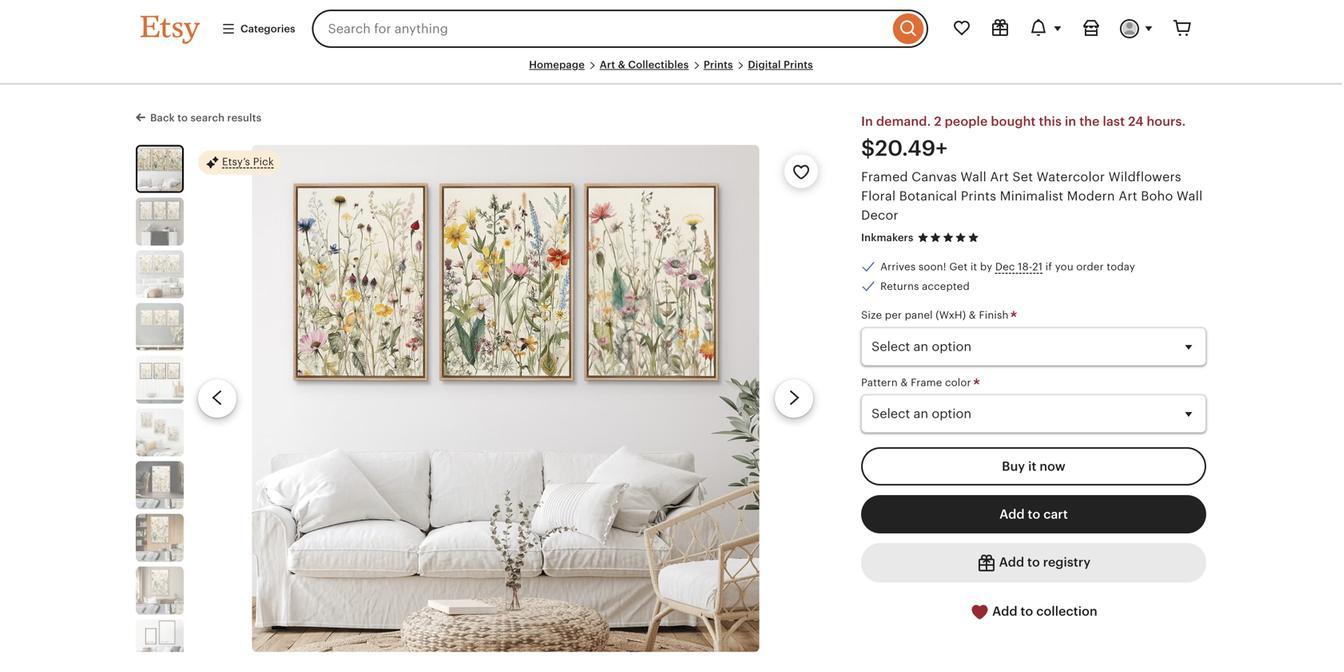 Task type: vqa. For each thing, say whether or not it's contained in the screenshot.
Categories
yes



Task type: locate. For each thing, give the bounding box(es) containing it.
order
[[1077, 261, 1104, 273]]

0 horizontal spatial it
[[971, 261, 977, 273]]

demand.
[[876, 114, 931, 129]]

digital prints
[[748, 59, 813, 71]]

wall right "canvas"
[[961, 170, 987, 184]]

search
[[191, 112, 225, 124]]

0 vertical spatial it
[[971, 261, 977, 273]]

art
[[600, 59, 615, 71], [990, 170, 1009, 184], [1119, 189, 1138, 203]]

&
[[618, 59, 626, 71], [969, 309, 976, 321], [901, 377, 908, 389]]

prints right the botanical
[[961, 189, 996, 203]]

wall right boho
[[1177, 189, 1203, 203]]

pattern & frame color
[[861, 377, 974, 389]]

0 horizontal spatial framed canvas wall art set watercolor wildflowers floral bundle of 3 - wood image
[[137, 146, 182, 191]]

art left set
[[990, 170, 1009, 184]]

add to registry button
[[861, 543, 1206, 583]]

2 horizontal spatial art
[[1119, 189, 1138, 203]]

framed canvas wall art set watercolor wildflowers floral image 9 image
[[136, 567, 184, 615]]

& for art & collectibles
[[618, 59, 626, 71]]

today
[[1107, 261, 1135, 273]]

minimalist
[[1000, 189, 1064, 203]]

0 vertical spatial &
[[618, 59, 626, 71]]

it
[[971, 261, 977, 273], [1028, 459, 1037, 474]]

buy
[[1002, 459, 1025, 474]]

1 vertical spatial wall
[[1177, 189, 1203, 203]]

per
[[885, 309, 902, 321]]

to right back
[[177, 112, 188, 124]]

homepage link
[[529, 59, 585, 71]]

0 horizontal spatial art
[[600, 59, 615, 71]]

returns accepted
[[880, 280, 970, 292]]

framed canvas wall art set watercolor wildflowers floral botanical prints minimalist modern art boho wall decor
[[861, 170, 1203, 222]]

pick
[[253, 156, 274, 168]]

& left finish at the top of page
[[969, 309, 976, 321]]

& left collectibles
[[618, 59, 626, 71]]

categories
[[240, 23, 295, 35]]

1 vertical spatial it
[[1028, 459, 1037, 474]]

last
[[1103, 114, 1125, 129]]

1 horizontal spatial it
[[1028, 459, 1037, 474]]

bought
[[991, 114, 1036, 129]]

collection
[[1036, 604, 1098, 619]]

add left cart
[[1000, 507, 1025, 522]]

prints
[[704, 59, 733, 71], [784, 59, 813, 71], [961, 189, 996, 203]]

add down "add to cart"
[[999, 555, 1024, 570]]

add to collection
[[989, 604, 1098, 619]]

watercolor
[[1037, 170, 1105, 184]]

0 vertical spatial add
[[1000, 507, 1025, 522]]

categories button
[[209, 14, 307, 43]]

modern
[[1067, 189, 1115, 203]]

2 vertical spatial &
[[901, 377, 908, 389]]

& inside menu bar
[[618, 59, 626, 71]]

(wxh)
[[936, 309, 966, 321]]

to
[[177, 112, 188, 124], [1028, 507, 1041, 522], [1028, 555, 1040, 570], [1021, 604, 1033, 619]]

add for add to cart
[[1000, 507, 1025, 522]]

menu bar
[[141, 58, 1202, 85]]

framed canvas wall art set watercolor wildflowers floral image 4 image
[[136, 303, 184, 351]]

frame
[[911, 377, 942, 389]]

etsy's pick button
[[198, 150, 280, 175]]

0 horizontal spatial &
[[618, 59, 626, 71]]

add
[[1000, 507, 1025, 522], [999, 555, 1024, 570], [992, 604, 1018, 619]]

to left registry
[[1028, 555, 1040, 570]]

prints right digital on the right top of page
[[784, 59, 813, 71]]

it right buy
[[1028, 459, 1037, 474]]

0 vertical spatial art
[[600, 59, 615, 71]]

1 horizontal spatial &
[[901, 377, 908, 389]]

etsy's pick
[[222, 156, 274, 168]]

collectibles
[[628, 59, 689, 71]]

to left cart
[[1028, 507, 1041, 522]]

in
[[861, 114, 873, 129]]

results
[[227, 112, 262, 124]]

accepted
[[922, 280, 970, 292]]

None search field
[[312, 10, 928, 48]]

none search field inside categories 'banner'
[[312, 10, 928, 48]]

1 horizontal spatial art
[[990, 170, 1009, 184]]

digital
[[748, 59, 781, 71]]

prints left digital on the right top of page
[[704, 59, 733, 71]]

floral
[[861, 189, 896, 203]]

framed canvas wall art set watercolor wildflowers floral image 5 image
[[136, 356, 184, 404]]

boho
[[1141, 189, 1173, 203]]

add to registry
[[996, 555, 1091, 570]]

add to collection button
[[861, 592, 1206, 632]]

to left collection
[[1021, 604, 1033, 619]]

inkmakers link
[[861, 232, 914, 244]]

it left by
[[971, 261, 977, 273]]

2 horizontal spatial &
[[969, 309, 976, 321]]

Search for anything text field
[[312, 10, 889, 48]]

to for cart
[[1028, 507, 1041, 522]]

2 vertical spatial art
[[1119, 189, 1138, 203]]

decor
[[861, 208, 899, 222]]

framed canvas wall art set watercolor wildflowers floral bundle of 3 - wood image
[[252, 145, 760, 652], [137, 146, 182, 191]]

this
[[1039, 114, 1062, 129]]

wall
[[961, 170, 987, 184], [1177, 189, 1203, 203]]

prints inside framed canvas wall art set watercolor wildflowers floral botanical prints minimalist modern art boho wall decor
[[961, 189, 996, 203]]

0 horizontal spatial prints
[[704, 59, 733, 71]]

1 vertical spatial add
[[999, 555, 1024, 570]]

0 horizontal spatial wall
[[961, 170, 987, 184]]

2 vertical spatial add
[[992, 604, 1018, 619]]

0 vertical spatial wall
[[961, 170, 987, 184]]

set
[[1013, 170, 1033, 184]]

add down add to registry button
[[992, 604, 1018, 619]]

panel
[[905, 309, 933, 321]]

art down search for anything text box
[[600, 59, 615, 71]]

art down wildflowers
[[1119, 189, 1138, 203]]

& left frame
[[901, 377, 908, 389]]

returns
[[880, 280, 919, 292]]

in
[[1065, 114, 1076, 129]]

framed
[[861, 170, 908, 184]]

2 horizontal spatial prints
[[961, 189, 996, 203]]

$20.49+
[[861, 136, 948, 161]]

18-
[[1018, 261, 1032, 273]]



Task type: describe. For each thing, give the bounding box(es) containing it.
art inside menu bar
[[600, 59, 615, 71]]

24
[[1128, 114, 1144, 129]]

framed canvas wall art set watercolor wildflowers floral image 6 image
[[136, 409, 184, 456]]

pattern
[[861, 377, 898, 389]]

dec
[[995, 261, 1015, 273]]

inkmakers
[[861, 232, 914, 244]]

digital prints link
[[748, 59, 813, 71]]

add for add to registry
[[999, 555, 1024, 570]]

homepage
[[529, 59, 585, 71]]

add for add to collection
[[992, 604, 1018, 619]]

framed canvas wall art set watercolor wildflowers floral bundle of 3 - white image
[[136, 250, 184, 298]]

in demand. 2 people bought this in the last 24 hours. $20.49+
[[861, 114, 1186, 161]]

arrives
[[880, 261, 916, 273]]

buy it now button
[[861, 447, 1206, 486]]

back to search results
[[150, 112, 262, 124]]

art & collectibles link
[[600, 59, 689, 71]]

it inside button
[[1028, 459, 1037, 474]]

color
[[945, 377, 971, 389]]

by
[[980, 261, 993, 273]]

1 horizontal spatial prints
[[784, 59, 813, 71]]

art & collectibles
[[600, 59, 689, 71]]

finish
[[979, 309, 1009, 321]]

1 vertical spatial art
[[990, 170, 1009, 184]]

add to cart
[[1000, 507, 1068, 522]]

& for pattern & frame color
[[901, 377, 908, 389]]

2
[[934, 114, 942, 129]]

add to cart button
[[861, 495, 1206, 534]]

1 horizontal spatial wall
[[1177, 189, 1203, 203]]

botanical
[[899, 189, 957, 203]]

now
[[1040, 459, 1066, 474]]

hours.
[[1147, 114, 1186, 129]]

you
[[1055, 261, 1074, 273]]

canvas
[[912, 170, 957, 184]]

categories banner
[[112, 0, 1230, 58]]

buy it now
[[1002, 459, 1066, 474]]

framed canvas wall art set watercolor wildflowers floral bundle of 3 - black image
[[136, 198, 184, 246]]

framed canvas wall art set watercolor wildflowers floral image 7 image
[[136, 461, 184, 509]]

21
[[1032, 261, 1043, 273]]

people
[[945, 114, 988, 129]]

size
[[861, 309, 882, 321]]

framed canvas wall art set watercolor wildflowers floral image 10 image
[[136, 619, 184, 658]]

1 vertical spatial &
[[969, 309, 976, 321]]

soon! get
[[919, 261, 968, 273]]

to for registry
[[1028, 555, 1040, 570]]

framed canvas wall art set watercolor wildflowers floral image 8 image
[[136, 514, 184, 562]]

arrives soon! get it by dec 18-21 if you order today
[[880, 261, 1135, 273]]

back
[[150, 112, 175, 124]]

to for search
[[177, 112, 188, 124]]

wildflowers
[[1109, 170, 1182, 184]]

registry
[[1043, 555, 1091, 570]]

if
[[1046, 261, 1052, 273]]

cart
[[1044, 507, 1068, 522]]

1 horizontal spatial framed canvas wall art set watercolor wildflowers floral bundle of 3 - wood image
[[252, 145, 760, 652]]

etsy's
[[222, 156, 250, 168]]

the
[[1080, 114, 1100, 129]]

to for collection
[[1021, 604, 1033, 619]]

prints link
[[704, 59, 733, 71]]

back to search results link
[[136, 109, 262, 125]]

size per panel (wxh) & finish
[[861, 309, 1012, 321]]

menu bar containing homepage
[[141, 58, 1202, 85]]



